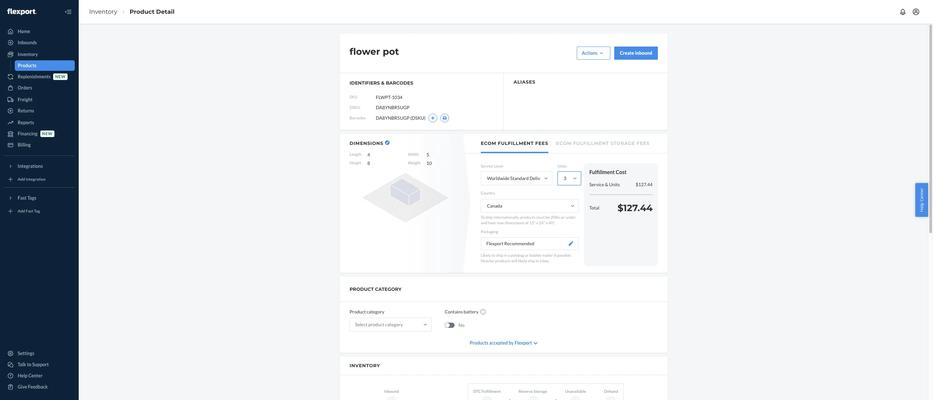 Task type: vqa. For each thing, say whether or not it's contained in the screenshot.
leftmost or
yes



Task type: describe. For each thing, give the bounding box(es) containing it.
fulfillment for ecom fulfillment storage fees
[[574, 140, 610, 146]]

give
[[18, 384, 27, 390]]

freight link
[[4, 95, 75, 105]]

select
[[356, 322, 368, 328]]

tags
[[27, 195, 36, 201]]

inbound
[[385, 389, 399, 394]]

contains
[[445, 309, 463, 315]]

1 vertical spatial category
[[385, 322, 403, 328]]

storage inside ecom fulfillment storage fees tab
[[611, 140, 636, 146]]

fees inside tab
[[637, 140, 650, 146]]

identifiers
[[350, 80, 380, 86]]

create
[[620, 50, 635, 56]]

if
[[554, 253, 557, 258]]

total
[[590, 205, 600, 211]]

dimensions
[[350, 140, 384, 146]]

0 vertical spatial category
[[367, 309, 385, 315]]

create inbound
[[620, 50, 653, 56]]

2 horizontal spatial inventory
[[350, 363, 380, 369]]

talk
[[18, 362, 26, 368]]

returns link
[[4, 106, 75, 116]]

inbounds link
[[4, 37, 75, 48]]

help center inside button
[[920, 188, 926, 212]]

cost
[[616, 169, 627, 175]]

da8ynbr5ugp (dsku)
[[376, 115, 426, 121]]

orders
[[18, 85, 32, 91]]

reports link
[[4, 118, 75, 128]]

battery
[[464, 309, 479, 315]]

contains battery
[[445, 309, 479, 315]]

actions
[[582, 50, 598, 56]]

duty
[[551, 176, 561, 181]]

help center link
[[4, 371, 75, 381]]

ecom fulfillment storage fees tab
[[557, 134, 650, 152]]

pencil alt image
[[386, 141, 389, 144]]

fulfillment for dtc fulfillment
[[482, 389, 501, 394]]

breadcrumbs navigation
[[84, 2, 180, 21]]

open notifications image
[[900, 8, 908, 16]]

ecom fulfillment fees
[[481, 140, 549, 146]]

pen image
[[569, 241, 574, 246]]

& for service
[[606, 182, 609, 187]]

actions button
[[578, 47, 611, 60]]

identifiers & barcodes
[[350, 80, 414, 86]]

5
[[427, 152, 430, 158]]

heavier
[[481, 259, 495, 263]]

delivered
[[530, 176, 550, 181]]

1 vertical spatial in
[[536, 259, 539, 263]]

ecom fulfillment storage fees
[[557, 140, 650, 146]]

products accepted by flexport
[[470, 340, 533, 346]]

1 vertical spatial units
[[610, 182, 620, 187]]

of
[[526, 221, 529, 226]]

add fast tag
[[18, 209, 40, 214]]

onhand
[[604, 389, 619, 394]]

integrations button
[[4, 161, 75, 172]]

reserve storage
[[519, 389, 548, 394]]

24"
[[539, 221, 546, 226]]

10
[[427, 161, 432, 166]]

select product category
[[356, 322, 403, 328]]

2 x from the left
[[546, 221, 548, 226]]

reports
[[18, 120, 34, 125]]

plus image
[[431, 116, 435, 120]]

15"
[[530, 221, 536, 226]]

service level
[[481, 164, 504, 169]]

product
[[369, 322, 385, 328]]

unpaid
[[562, 176, 576, 181]]

to for talk
[[27, 362, 31, 368]]

1 vertical spatial a
[[540, 259, 542, 263]]

recommended
[[505, 241, 535, 246]]

unavailable
[[566, 389, 587, 394]]

flower pot
[[350, 46, 399, 57]]

open account menu image
[[913, 8, 921, 16]]

products for products
[[18, 63, 36, 68]]

& for identifiers
[[382, 80, 385, 86]]

billing
[[18, 142, 31, 148]]

add fast tag link
[[4, 206, 75, 217]]

da8ynbr5ugp for da8ynbr5ugp
[[376, 105, 410, 110]]

likely
[[519, 259, 528, 263]]

0 vertical spatial a
[[508, 253, 510, 258]]

ecom for ecom fulfillment fees
[[481, 140, 497, 146]]

internationally,
[[494, 215, 520, 220]]

standard
[[511, 176, 529, 181]]

1 vertical spatial fast
[[26, 209, 33, 214]]

product category
[[350, 287, 402, 292]]

4
[[368, 152, 370, 158]]

level
[[495, 164, 504, 169]]

0 horizontal spatial inventory
[[18, 52, 38, 57]]

$127.44 for total
[[618, 202, 653, 214]]

service & units
[[590, 182, 620, 187]]

da8ynbr5ugp for da8ynbr5ugp (dsku)
[[376, 115, 410, 121]]

ship inside to ship internationally, products must be 20lbs or under and have max dimensions of  15" x 24" x 40".
[[486, 215, 493, 220]]

category
[[375, 287, 402, 292]]

add integration
[[18, 177, 46, 182]]

dtc
[[474, 389, 481, 394]]

1 horizontal spatial flexport
[[515, 340, 533, 346]]

40".
[[549, 221, 556, 226]]

feedback
[[28, 384, 48, 390]]

create inbound button
[[615, 47, 658, 60]]

no
[[459, 323, 465, 328]]

help inside button
[[920, 203, 926, 212]]

0 horizontal spatial storage
[[534, 389, 548, 394]]

under
[[566, 215, 576, 220]]

canada
[[487, 203, 503, 209]]

talk to support
[[18, 362, 49, 368]]

must
[[537, 215, 545, 220]]

new for financing
[[42, 131, 53, 136]]

talk to support button
[[4, 360, 75, 370]]

have
[[488, 221, 497, 226]]

integration
[[26, 177, 46, 182]]

service for service & units
[[590, 182, 605, 187]]

to ship internationally, products must be 20lbs or under and have max dimensions of  15" x 24" x 40".
[[481, 215, 576, 226]]

barcodes
[[350, 116, 366, 121]]

3
[[564, 176, 567, 181]]

likely to ship in a polybag or bubble mailer if possible. heavier products will likely ship in a box.
[[481, 253, 572, 263]]



Task type: locate. For each thing, give the bounding box(es) containing it.
1 vertical spatial help center
[[18, 373, 43, 379]]

1 horizontal spatial inventory
[[89, 8, 117, 15]]

accepted
[[490, 340, 508, 346]]

flexport recommended
[[487, 241, 535, 246]]

add down fast tags
[[18, 209, 25, 214]]

products up 'replenishments'
[[18, 63, 36, 68]]

0 horizontal spatial ship
[[486, 215, 493, 220]]

0 horizontal spatial help center
[[18, 373, 43, 379]]

0 horizontal spatial ecom
[[481, 140, 497, 146]]

home link
[[4, 26, 75, 37]]

sku
[[350, 95, 358, 100]]

polybag
[[511, 253, 525, 258]]

2 vertical spatial inventory
[[350, 363, 380, 369]]

1 horizontal spatial center
[[920, 188, 926, 202]]

0 vertical spatial products
[[521, 215, 536, 220]]

in left polybag
[[504, 253, 508, 258]]

0 vertical spatial &
[[382, 80, 385, 86]]

1 vertical spatial inventory
[[18, 52, 38, 57]]

dsku
[[350, 105, 361, 110]]

1 fees from the left
[[536, 140, 549, 146]]

1 horizontal spatial a
[[540, 259, 542, 263]]

x right the 15"
[[537, 221, 539, 226]]

reserve
[[519, 389, 533, 394]]

1 horizontal spatial help center
[[920, 188, 926, 212]]

0 vertical spatial help
[[920, 203, 926, 212]]

length
[[350, 152, 362, 157]]

& left barcodes
[[382, 80, 385, 86]]

width
[[408, 152, 419, 157]]

ecom inside tab
[[557, 140, 572, 146]]

new for replenishments
[[55, 74, 66, 79]]

x right 24"
[[546, 221, 548, 226]]

ecom fulfillment fees tab
[[481, 134, 549, 153]]

returns
[[18, 108, 34, 114]]

products inside to ship internationally, products must be 20lbs or under and have max dimensions of  15" x 24" x 40".
[[521, 215, 536, 220]]

2 add from the top
[[18, 209, 25, 214]]

1 horizontal spatial inventory link
[[89, 8, 117, 15]]

inventory link
[[89, 8, 117, 15], [4, 49, 75, 60]]

products left will
[[496, 259, 511, 263]]

0 vertical spatial inventory
[[89, 8, 117, 15]]

0 vertical spatial service
[[481, 164, 494, 169]]

None text field
[[376, 91, 425, 103]]

financing
[[18, 131, 38, 137]]

0 horizontal spatial new
[[42, 131, 53, 136]]

tab list
[[466, 134, 668, 154]]

likely
[[481, 253, 491, 258]]

2 da8ynbr5ugp from the top
[[376, 115, 410, 121]]

product up the select
[[350, 309, 366, 315]]

add for add integration
[[18, 177, 25, 182]]

units up the 3 in the right top of the page
[[558, 164, 567, 169]]

freight
[[18, 97, 33, 102]]

1 add from the top
[[18, 177, 25, 182]]

8
[[368, 161, 370, 166]]

0 horizontal spatial in
[[504, 253, 508, 258]]

products link
[[15, 60, 75, 71]]

da8ynbr5ugp left "(dsku)"
[[376, 115, 410, 121]]

1 horizontal spatial products
[[470, 340, 489, 346]]

2 vertical spatial ship
[[528, 259, 535, 263]]

by
[[509, 340, 514, 346]]

be
[[546, 215, 550, 220]]

ship right likely
[[496, 253, 504, 258]]

will
[[512, 259, 518, 263]]

0 vertical spatial ship
[[486, 215, 493, 220]]

da8ynbr5ugp up 'da8ynbr5ugp (dsku)'
[[376, 105, 410, 110]]

1 horizontal spatial units
[[610, 182, 620, 187]]

0 horizontal spatial inventory link
[[4, 49, 75, 60]]

service left level
[[481, 164, 494, 169]]

1 vertical spatial products
[[496, 259, 511, 263]]

1 vertical spatial to
[[27, 362, 31, 368]]

product for product detail
[[130, 8, 155, 15]]

close navigation image
[[64, 8, 72, 16]]

0 horizontal spatial service
[[481, 164, 494, 169]]

aliases
[[514, 79, 536, 85]]

products for products accepted by flexport
[[470, 340, 489, 346]]

0 vertical spatial add
[[18, 177, 25, 182]]

product category
[[350, 309, 385, 315]]

or inside to ship internationally, products must be 20lbs or under and have max dimensions of  15" x 24" x 40".
[[561, 215, 565, 220]]

1 horizontal spatial product
[[350, 309, 366, 315]]

0 vertical spatial product
[[130, 8, 155, 15]]

0 horizontal spatial category
[[367, 309, 385, 315]]

1 horizontal spatial fees
[[637, 140, 650, 146]]

1 x from the left
[[537, 221, 539, 226]]

1 vertical spatial $127.44
[[618, 202, 653, 214]]

0 horizontal spatial flexport
[[487, 241, 504, 246]]

1 vertical spatial products
[[470, 340, 489, 346]]

a left box.
[[540, 259, 542, 263]]

possible.
[[557, 253, 572, 258]]

box.
[[543, 259, 550, 263]]

0 horizontal spatial x
[[537, 221, 539, 226]]

0 vertical spatial or
[[561, 215, 565, 220]]

1 horizontal spatial x
[[546, 221, 548, 226]]

chevron down image
[[534, 341, 538, 346]]

orders link
[[4, 83, 75, 93]]

0 horizontal spatial products
[[18, 63, 36, 68]]

0 vertical spatial fast
[[18, 195, 27, 201]]

1 vertical spatial center
[[28, 373, 43, 379]]

product left detail
[[130, 8, 155, 15]]

flexport inside flexport recommended button
[[487, 241, 504, 246]]

$127.44 for service & units
[[636, 182, 653, 187]]

1 vertical spatial new
[[42, 131, 53, 136]]

1 horizontal spatial help
[[920, 203, 926, 212]]

fast tags button
[[4, 193, 75, 204]]

fees inside tab
[[536, 140, 549, 146]]

billing link
[[4, 140, 75, 150]]

product
[[350, 287, 374, 292]]

dtc fulfillment
[[474, 389, 501, 394]]

1 horizontal spatial service
[[590, 182, 605, 187]]

1 vertical spatial add
[[18, 209, 25, 214]]

1 vertical spatial flexport
[[515, 340, 533, 346]]

1 horizontal spatial category
[[385, 322, 403, 328]]

or up "likely"
[[525, 253, 529, 258]]

flower
[[350, 46, 380, 57]]

home
[[18, 29, 30, 34]]

0 horizontal spatial a
[[508, 253, 510, 258]]

&
[[382, 80, 385, 86], [606, 182, 609, 187]]

0 horizontal spatial product
[[130, 8, 155, 15]]

service for service level
[[481, 164, 494, 169]]

integrations
[[18, 163, 43, 169]]

& down fulfillment cost
[[606, 182, 609, 187]]

product for product category
[[350, 309, 366, 315]]

0 horizontal spatial fees
[[536, 140, 549, 146]]

0 vertical spatial new
[[55, 74, 66, 79]]

help
[[920, 203, 926, 212], [18, 373, 28, 379]]

1 vertical spatial service
[[590, 182, 605, 187]]

to right likely
[[492, 253, 496, 258]]

add left integration
[[18, 177, 25, 182]]

flexport right by
[[515, 340, 533, 346]]

print image
[[443, 116, 448, 120]]

units down fulfillment cost
[[610, 182, 620, 187]]

1 horizontal spatial ecom
[[557, 140, 572, 146]]

add for add fast tag
[[18, 209, 25, 214]]

dimensions
[[505, 221, 525, 226]]

or right 20lbs
[[561, 215, 565, 220]]

1 da8ynbr5ugp from the top
[[376, 105, 410, 110]]

fast inside dropdown button
[[18, 195, 27, 201]]

fulfillment inside tab
[[574, 140, 610, 146]]

worldwide
[[487, 176, 510, 181]]

a
[[508, 253, 510, 258], [540, 259, 542, 263]]

to for likely
[[492, 253, 496, 258]]

storage up cost
[[611, 140, 636, 146]]

fulfillment
[[498, 140, 534, 146], [574, 140, 610, 146], [590, 169, 615, 175], [482, 389, 501, 394]]

weight
[[408, 161, 421, 165]]

2 horizontal spatial ship
[[528, 259, 535, 263]]

category up product
[[367, 309, 385, 315]]

service
[[481, 164, 494, 169], [590, 182, 605, 187]]

1 horizontal spatial in
[[536, 259, 539, 263]]

center inside the help center button
[[920, 188, 926, 202]]

1 horizontal spatial storage
[[611, 140, 636, 146]]

0 vertical spatial to
[[492, 253, 496, 258]]

support
[[32, 362, 49, 368]]

max
[[497, 221, 505, 226]]

new
[[55, 74, 66, 79], [42, 131, 53, 136]]

1 vertical spatial inventory link
[[4, 49, 75, 60]]

fulfillment inside tab
[[498, 140, 534, 146]]

tag
[[34, 209, 40, 214]]

inventory inside breadcrumbs navigation
[[89, 8, 117, 15]]

add
[[18, 177, 25, 182], [18, 209, 25, 214]]

ship up 'have'
[[486, 215, 493, 220]]

0 vertical spatial da8ynbr5ugp
[[376, 105, 410, 110]]

storage right reserve
[[534, 389, 548, 394]]

service down fulfillment cost
[[590, 182, 605, 187]]

packaging
[[481, 230, 499, 235]]

1 horizontal spatial products
[[521, 215, 536, 220]]

1 horizontal spatial to
[[492, 253, 496, 258]]

product inside breadcrumbs navigation
[[130, 8, 155, 15]]

fast left the "tag"
[[26, 209, 33, 214]]

to inside likely to ship in a polybag or bubble mailer if possible. heavier products will likely ship in a box.
[[492, 253, 496, 258]]

flexport logo image
[[7, 8, 37, 15]]

fast
[[18, 195, 27, 201], [26, 209, 33, 214]]

flexport down the packaging
[[487, 241, 504, 246]]

to inside talk to support button
[[27, 362, 31, 368]]

0 vertical spatial help center
[[920, 188, 926, 212]]

0 vertical spatial in
[[504, 253, 508, 258]]

1 horizontal spatial new
[[55, 74, 66, 79]]

fast left tags at the left of the page
[[18, 195, 27, 201]]

0 vertical spatial center
[[920, 188, 926, 202]]

0 horizontal spatial units
[[558, 164, 567, 169]]

inbound
[[636, 50, 653, 56]]

0 vertical spatial storage
[[611, 140, 636, 146]]

new down reports "link"
[[42, 131, 53, 136]]

1 horizontal spatial or
[[561, 215, 565, 220]]

1 ecom from the left
[[481, 140, 497, 146]]

1 vertical spatial or
[[525, 253, 529, 258]]

barcodes
[[386, 80, 414, 86]]

ship down bubble
[[528, 259, 535, 263]]

1 vertical spatial &
[[606, 182, 609, 187]]

1 vertical spatial help
[[18, 373, 28, 379]]

0 horizontal spatial products
[[496, 259, 511, 263]]

products
[[18, 63, 36, 68], [470, 340, 489, 346]]

country
[[481, 191, 496, 196]]

give feedback button
[[4, 382, 75, 393]]

products up of
[[521, 215, 536, 220]]

category
[[367, 309, 385, 315], [385, 322, 403, 328]]

products left accepted
[[470, 340, 489, 346]]

pot
[[383, 46, 399, 57]]

0 vertical spatial inventory link
[[89, 8, 117, 15]]

product detail link
[[130, 8, 175, 15]]

in
[[504, 253, 508, 258], [536, 259, 539, 263]]

0 vertical spatial units
[[558, 164, 567, 169]]

0 horizontal spatial to
[[27, 362, 31, 368]]

new down products link at the left top
[[55, 74, 66, 79]]

0 horizontal spatial center
[[28, 373, 43, 379]]

ecom for ecom fulfillment storage fees
[[557, 140, 572, 146]]

to right talk
[[27, 362, 31, 368]]

a left polybag
[[508, 253, 510, 258]]

bubble
[[530, 253, 542, 258]]

2 ecom from the left
[[557, 140, 572, 146]]

category right product
[[385, 322, 403, 328]]

center
[[920, 188, 926, 202], [28, 373, 43, 379]]

fulfillment for ecom fulfillment fees
[[498, 140, 534, 146]]

1 vertical spatial da8ynbr5ugp
[[376, 115, 410, 121]]

1 vertical spatial product
[[350, 309, 366, 315]]

fulfillment cost
[[590, 169, 627, 175]]

0 vertical spatial $127.44
[[636, 182, 653, 187]]

0 horizontal spatial help
[[18, 373, 28, 379]]

(dsku)
[[411, 115, 426, 121]]

in down bubble
[[536, 259, 539, 263]]

products inside likely to ship in a polybag or bubble mailer if possible. heavier products will likely ship in a box.
[[496, 259, 511, 263]]

2 fees from the left
[[637, 140, 650, 146]]

0 vertical spatial flexport
[[487, 241, 504, 246]]

settings link
[[4, 349, 75, 359]]

1 horizontal spatial &
[[606, 182, 609, 187]]

tab list containing ecom fulfillment fees
[[466, 134, 668, 154]]

help center button
[[916, 183, 929, 217]]

ecom inside tab
[[481, 140, 497, 146]]

5 height
[[350, 152, 430, 165]]

1 vertical spatial ship
[[496, 253, 504, 258]]

0 horizontal spatial or
[[525, 253, 529, 258]]

0 vertical spatial products
[[18, 63, 36, 68]]

or inside likely to ship in a polybag or bubble mailer if possible. heavier products will likely ship in a box.
[[525, 253, 529, 258]]

replenishments
[[18, 74, 51, 79]]

0 horizontal spatial &
[[382, 80, 385, 86]]

$127.44
[[636, 182, 653, 187], [618, 202, 653, 214]]

1 horizontal spatial ship
[[496, 253, 504, 258]]

center inside help center link
[[28, 373, 43, 379]]

1 vertical spatial storage
[[534, 389, 548, 394]]



